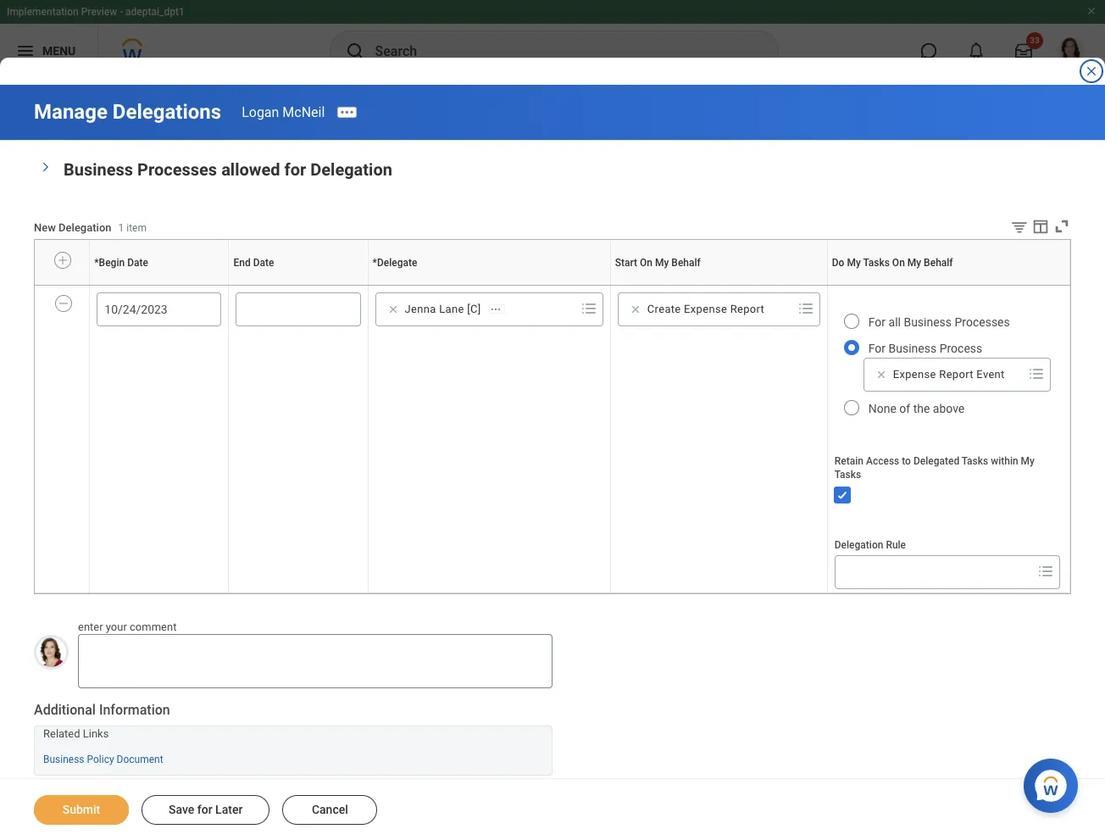 Task type: locate. For each thing, give the bounding box(es) containing it.
expense inside "element"
[[893, 368, 937, 381]]

1 horizontal spatial expense
[[893, 368, 937, 381]]

processes down the delegations
[[137, 159, 217, 180]]

tasks
[[863, 256, 890, 268], [947, 285, 949, 286], [962, 455, 989, 467], [835, 469, 862, 481]]

allowed
[[221, 159, 280, 180]]

end date button
[[296, 285, 301, 286]]

jenna lane [c] element
[[405, 302, 481, 317]]

row element containing *
[[35, 240, 1074, 285]]

for up x small image on the right top of page
[[869, 342, 886, 355]]

delegate up jenna
[[377, 256, 417, 268]]

* for delegate
[[373, 256, 377, 268]]

preview
[[81, 6, 117, 18]]

0 horizontal spatial x small image
[[385, 301, 402, 318]]

0 horizontal spatial for
[[197, 803, 212, 816]]

x small image inside create expense report, press delete to clear value. option
[[627, 301, 644, 318]]

behalf up do my tasks on my behalf column header
[[924, 256, 953, 268]]

0 horizontal spatial end
[[234, 256, 251, 268]]

1 horizontal spatial delegate
[[488, 285, 491, 286]]

new delegation 1 item
[[34, 222, 147, 234]]

business inside additional information region
[[43, 754, 84, 766]]

expense down start on my behalf button
[[684, 303, 727, 315]]

0 horizontal spatial report
[[730, 303, 765, 315]]

report right create
[[730, 303, 765, 315]]

delegate up related actions image
[[488, 285, 491, 286]]

x small image inside the jenna lane [c], press delete to clear value. option
[[385, 301, 402, 318]]

begin down 1
[[99, 256, 125, 268]]

1 vertical spatial for
[[869, 342, 886, 355]]

2 x small image from the left
[[627, 301, 644, 318]]

1 vertical spatial expense
[[893, 368, 937, 381]]

begin up 10/24/2023
[[157, 285, 159, 286]]

[c]
[[467, 303, 481, 315]]

*
[[94, 256, 99, 268], [373, 256, 377, 268]]

processes
[[137, 159, 217, 180], [955, 315, 1010, 329]]

business processes allowed for delegation
[[64, 159, 392, 180]]

click to view/edit grid preferences image
[[1032, 217, 1050, 236]]

start
[[615, 256, 638, 268], [715, 285, 717, 286]]

my inside retain access to delegated tasks within my tasks
[[1021, 455, 1035, 467]]

select to filter grid data image
[[1011, 218, 1029, 236]]

1 vertical spatial do
[[944, 285, 945, 286]]

1 x small image from the left
[[385, 301, 402, 318]]

0 vertical spatial begin
[[99, 256, 125, 268]]

row element
[[35, 240, 1074, 285], [35, 287, 1070, 593]]

1 horizontal spatial end
[[296, 285, 298, 286]]

close environment banner image
[[1087, 6, 1097, 16]]

notifications large image
[[968, 42, 985, 59]]

retain access to delegated tasks within my tasks
[[835, 455, 1035, 481]]

expense report event element
[[893, 367, 1005, 382]]

1 horizontal spatial processes
[[955, 315, 1010, 329]]

information
[[99, 702, 170, 718]]

create expense report
[[648, 303, 765, 315]]

business
[[64, 159, 133, 180], [904, 315, 952, 329], [889, 342, 937, 355], [43, 754, 84, 766]]

2 * from the left
[[373, 256, 377, 268]]

save for later button
[[142, 795, 270, 825]]

1 horizontal spatial start
[[715, 285, 717, 286]]

0 horizontal spatial expense
[[684, 303, 727, 315]]

-
[[120, 6, 123, 18]]

mcneil
[[283, 104, 325, 120]]

0 vertical spatial for
[[869, 315, 886, 329]]

for all business processes
[[869, 315, 1010, 329]]

report inside "element"
[[940, 368, 974, 381]]

0 vertical spatial for
[[284, 159, 306, 180]]

1 vertical spatial delegate
[[488, 285, 491, 286]]

access
[[866, 455, 900, 467]]

0 vertical spatial expense
[[684, 303, 727, 315]]

1 horizontal spatial *
[[373, 256, 377, 268]]

0 vertical spatial delegate
[[377, 256, 417, 268]]

chevron down image
[[40, 157, 52, 177]]

expense down the for business process
[[893, 368, 937, 381]]

implementation preview -   adeptai_dpt1
[[7, 6, 185, 18]]

0 vertical spatial end
[[234, 256, 251, 268]]

business policy document link
[[43, 751, 163, 766]]

begin inside row element
[[99, 256, 125, 268]]

1 vertical spatial delegation
[[59, 222, 112, 234]]

report
[[730, 303, 765, 315], [940, 368, 974, 381]]

implementation
[[7, 6, 79, 18]]

expense report event
[[893, 368, 1005, 381]]

retain
[[835, 455, 864, 467]]

1
[[118, 222, 124, 234]]

1 vertical spatial row element
[[35, 287, 1070, 593]]

on
[[640, 256, 653, 268], [893, 256, 905, 268], [717, 285, 718, 286], [949, 285, 950, 286]]

for left all
[[869, 315, 886, 329]]

2 horizontal spatial delegation
[[835, 539, 884, 551]]

end
[[234, 256, 251, 268], [296, 285, 298, 286]]

tasks up all
[[863, 256, 890, 268]]

search image
[[345, 41, 365, 61]]

for right save
[[197, 803, 212, 816]]

delegation inside row element
[[835, 539, 884, 551]]

cancel
[[312, 803, 348, 816]]

1 horizontal spatial delegation
[[311, 159, 392, 180]]

0 vertical spatial do
[[832, 256, 845, 268]]

prompts image
[[796, 298, 816, 319], [1027, 364, 1047, 384], [1036, 561, 1056, 582]]

delegate
[[377, 256, 417, 268], [488, 285, 491, 286]]

processes up process
[[955, 315, 1010, 329]]

do
[[832, 256, 845, 268], [944, 285, 945, 286]]

0 horizontal spatial processes
[[137, 159, 217, 180]]

logan mcneil element
[[242, 104, 325, 120]]

2 row element from the top
[[35, 287, 1070, 593]]

0 horizontal spatial begin
[[99, 256, 125, 268]]

toolbar
[[998, 217, 1072, 239]]

1 * from the left
[[94, 256, 99, 268]]

delegation left 1
[[59, 222, 112, 234]]

1 vertical spatial report
[[940, 368, 974, 381]]

x small image
[[385, 301, 402, 318], [627, 301, 644, 318]]

1 row element from the top
[[35, 240, 1074, 285]]

1 horizontal spatial begin
[[157, 285, 159, 286]]

jenna lane [c]
[[405, 303, 481, 315]]

for inside button
[[197, 803, 212, 816]]

start up create expense report in the top of the page
[[715, 285, 717, 286]]

0 horizontal spatial do
[[832, 256, 845, 268]]

1 horizontal spatial for
[[284, 159, 306, 180]]

for for for all business processes
[[869, 315, 886, 329]]

prompts image for for business process
[[1027, 364, 1047, 384]]

implementation preview -   adeptai_dpt1 banner
[[0, 0, 1105, 78]]

2 vertical spatial delegation
[[835, 539, 884, 551]]

related links
[[43, 727, 109, 740]]

business up the for business process
[[904, 315, 952, 329]]

1 vertical spatial for
[[197, 803, 212, 816]]

document
[[117, 754, 163, 766]]

0 horizontal spatial *
[[94, 256, 99, 268]]

expense
[[684, 303, 727, 315], [893, 368, 937, 381]]

1 horizontal spatial x small image
[[627, 301, 644, 318]]

jenna
[[405, 303, 436, 315]]

0 vertical spatial delegation
[[311, 159, 392, 180]]

above
[[933, 402, 965, 415]]

to
[[902, 455, 911, 467]]

x small image left create
[[627, 301, 644, 318]]

0 horizontal spatial start
[[615, 256, 638, 268]]

start inside row element
[[615, 256, 638, 268]]

for
[[869, 315, 886, 329], [869, 342, 886, 355]]

for
[[284, 159, 306, 180], [197, 803, 212, 816]]

begin
[[99, 256, 125, 268], [157, 285, 159, 286]]

business right the chevron down 'icon'
[[64, 159, 133, 180]]

0 vertical spatial report
[[730, 303, 765, 315]]

tasks up for all business processes
[[947, 285, 949, 286]]

policy
[[87, 754, 114, 766]]

none of the above
[[869, 402, 965, 415]]

x small image for jenna lane [c]
[[385, 301, 402, 318]]

delegation
[[311, 159, 392, 180], [59, 222, 112, 234], [835, 539, 884, 551]]

related
[[43, 727, 80, 740]]

date
[[127, 256, 148, 268], [253, 256, 274, 268], [159, 285, 161, 286], [298, 285, 300, 286]]

do my tasks on my behalf
[[832, 256, 953, 268]]

2 vertical spatial prompts image
[[1036, 561, 1056, 582]]

0 vertical spatial processes
[[137, 159, 217, 180]]

1 for from the top
[[869, 315, 886, 329]]

0 vertical spatial prompts image
[[796, 298, 816, 319]]

expense inside option
[[684, 303, 727, 315]]

toolbar inside manage delegations main content
[[998, 217, 1072, 239]]

links
[[83, 727, 109, 740]]

1 vertical spatial prompts image
[[1027, 364, 1047, 384]]

delegation down "mcneil" at the top left of page
[[311, 159, 392, 180]]

start up begin date end date delegate start on my behalf do my tasks on my behalf
[[615, 256, 638, 268]]

behalf
[[672, 256, 701, 268], [924, 256, 953, 268], [720, 285, 722, 286], [952, 285, 954, 286]]

0 vertical spatial row element
[[35, 240, 1074, 285]]

0 vertical spatial start
[[615, 256, 638, 268]]

0 horizontal spatial delegate
[[377, 256, 417, 268]]

1 vertical spatial begin
[[157, 285, 159, 286]]

report down process
[[940, 368, 974, 381]]

1 horizontal spatial report
[[940, 368, 974, 381]]

prompts image
[[579, 298, 599, 319]]

do my tasks on my behalf column header
[[828, 285, 1070, 287]]

behalf up create expense report in the top of the page
[[720, 285, 722, 286]]

enter your comment
[[78, 621, 177, 633]]

1 vertical spatial end
[[296, 285, 298, 286]]

business down related
[[43, 754, 84, 766]]

cancel button
[[283, 795, 378, 825]]

* delegate
[[373, 256, 417, 268]]

behalf up create expense report, press delete to clear value. option
[[672, 256, 701, 268]]

my
[[655, 256, 669, 268], [847, 256, 861, 268], [908, 256, 922, 268], [718, 285, 720, 286], [945, 285, 946, 286], [950, 285, 951, 286], [1021, 455, 1035, 467]]

1 horizontal spatial do
[[944, 285, 945, 286]]

behalf up for all business processes
[[952, 285, 954, 286]]

employee's photo (logan mcneil) image
[[34, 635, 69, 670]]

x small image left jenna
[[385, 301, 402, 318]]

2 for from the top
[[869, 342, 886, 355]]

processes inside row element
[[955, 315, 1010, 329]]

for right allowed
[[284, 159, 306, 180]]

Delegation Rule field
[[836, 557, 1031, 588]]

tasks left within on the bottom right of page
[[962, 455, 989, 467]]

1 vertical spatial processes
[[955, 315, 1010, 329]]

delegation left the rule
[[835, 539, 884, 551]]

adeptai_dpt1
[[126, 6, 185, 18]]



Task type: vqa. For each thing, say whether or not it's contained in the screenshot.
top Contribution
no



Task type: describe. For each thing, give the bounding box(es) containing it.
* begin date
[[94, 256, 148, 268]]

tasks down retain
[[835, 469, 862, 481]]

within
[[991, 455, 1019, 467]]

enter
[[78, 621, 103, 633]]

on up create
[[640, 256, 653, 268]]

workday assistant region
[[1024, 752, 1085, 813]]

on up create expense report in the top of the page
[[717, 285, 718, 286]]

report inside option
[[730, 303, 765, 315]]

logan mcneil
[[242, 104, 325, 120]]

manage delegations main content
[[0, 85, 1105, 840]]

* for begin
[[94, 256, 99, 268]]

logan
[[242, 104, 279, 120]]

start on my behalf
[[615, 256, 701, 268]]

delegation rule
[[835, 539, 906, 551]]

10/24/2023
[[105, 303, 168, 316]]

plus image
[[57, 252, 69, 267]]

lane
[[439, 303, 464, 315]]

business processes allowed for delegation button
[[64, 159, 392, 180]]

manage delegations
[[34, 100, 221, 124]]

begin date end date delegate start on my behalf do my tasks on my behalf
[[157, 285, 954, 286]]

create expense report element
[[648, 302, 765, 317]]

additional
[[34, 702, 96, 718]]

close manage delegations image
[[1085, 64, 1099, 78]]

prompts image for delegation rule
[[1036, 561, 1056, 582]]

process
[[940, 342, 983, 355]]

business policy document
[[43, 754, 163, 766]]

submit button
[[34, 795, 129, 825]]

expense report event, press delete to clear value. option
[[870, 365, 1012, 385]]

start on my behalf button
[[715, 285, 723, 286]]

save
[[169, 803, 194, 816]]

x small image for create expense report
[[627, 301, 644, 318]]

manage delegations dialog
[[0, 0, 1105, 840]]

manage
[[34, 100, 108, 124]]

rule
[[886, 539, 906, 551]]

action bar region
[[0, 778, 1105, 840]]

business down all
[[889, 342, 937, 355]]

delegated
[[914, 455, 960, 467]]

on up do my tasks on my behalf column header
[[893, 256, 905, 268]]

0 horizontal spatial delegation
[[59, 222, 112, 234]]

event
[[977, 368, 1005, 381]]

end inside row element
[[234, 256, 251, 268]]

additional information
[[34, 702, 170, 718]]

your
[[106, 621, 127, 633]]

profile logan mcneil element
[[1048, 32, 1095, 70]]

delegate column header
[[368, 285, 611, 287]]

new
[[34, 222, 56, 234]]

save for later
[[169, 803, 243, 816]]

for business process
[[869, 342, 983, 355]]

submit
[[63, 803, 100, 816]]

x small image
[[873, 366, 890, 383]]

enter your comment text field
[[78, 635, 553, 689]]

delegations
[[113, 100, 221, 124]]

create expense report, press delete to clear value. option
[[624, 299, 772, 320]]

do inside row element
[[832, 256, 845, 268]]

for for for business process
[[869, 342, 886, 355]]

inbox large image
[[1016, 42, 1033, 59]]

of
[[900, 402, 911, 415]]

on up for all business processes
[[949, 285, 950, 286]]

row element containing 10/24/2023
[[35, 287, 1070, 593]]

all
[[889, 315, 901, 329]]

minus image
[[57, 296, 69, 311]]

delegate inside row element
[[377, 256, 417, 268]]

fullscreen image
[[1053, 217, 1072, 236]]

create
[[648, 303, 681, 315]]

related actions image
[[490, 303, 502, 315]]

item
[[127, 222, 147, 234]]

comment
[[130, 621, 177, 633]]

the
[[914, 402, 930, 415]]

jenna lane [c], press delete to clear value. option
[[381, 299, 511, 320]]

none
[[869, 402, 897, 415]]

additional information region
[[34, 702, 553, 776]]

check small image
[[832, 485, 853, 505]]

end date
[[234, 256, 274, 268]]

begin date button
[[157, 285, 162, 286]]

1 vertical spatial start
[[715, 285, 717, 286]]

later
[[215, 803, 243, 816]]



